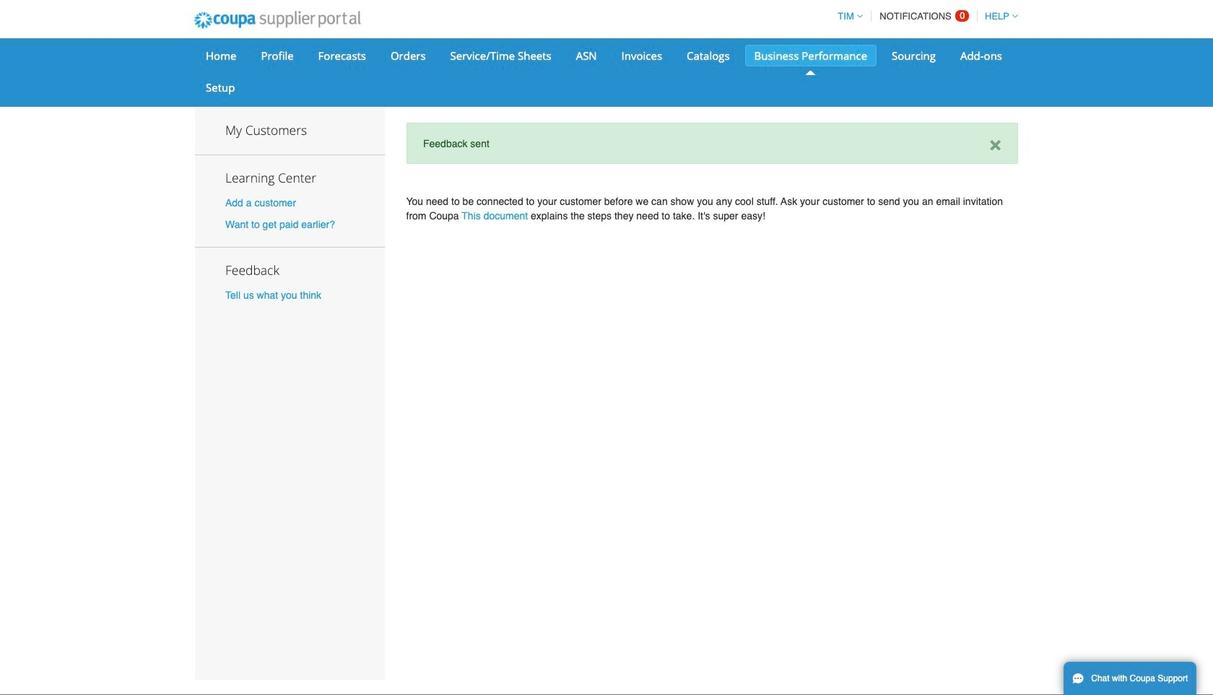 Task type: vqa. For each thing, say whether or not it's contained in the screenshot.
the Invoices
no



Task type: locate. For each thing, give the bounding box(es) containing it.
coupa supplier portal image
[[184, 2, 370, 38]]

navigation
[[832, 2, 1019, 30]]



